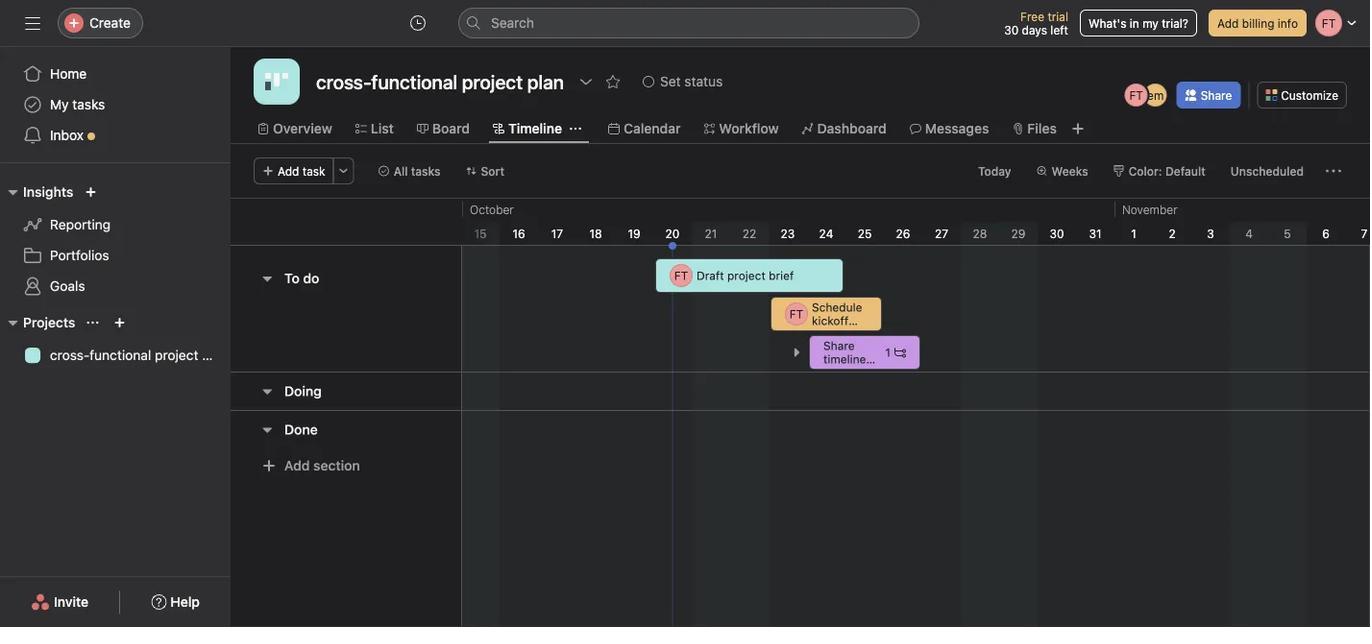 Task type: vqa. For each thing, say whether or not it's contained in the screenshot.
what's in my trial?
yes



Task type: describe. For each thing, give the bounding box(es) containing it.
trial?
[[1162, 16, 1189, 30]]

list
[[371, 121, 394, 136]]

16
[[513, 227, 525, 240]]

5
[[1284, 227, 1291, 240]]

help
[[170, 594, 200, 610]]

my tasks link
[[12, 89, 219, 120]]

insights button
[[0, 181, 73, 204]]

projects button
[[0, 311, 75, 334]]

31
[[1089, 227, 1102, 240]]

tasks for all tasks
[[411, 164, 441, 178]]

1 vertical spatial 30
[[1050, 227, 1064, 240]]

goals link
[[12, 271, 219, 302]]

leftcount image
[[895, 347, 906, 358]]

show options, current sort, top image
[[87, 317, 98, 329]]

insights element
[[0, 175, 231, 306]]

create
[[89, 15, 131, 31]]

goals
[[50, 278, 85, 294]]

do
[[303, 271, 319, 286]]

2
[[1169, 227, 1176, 240]]

today button
[[970, 158, 1020, 185]]

collapse task list for the section doing image
[[259, 384, 275, 399]]

collapse task list for the section done image
[[259, 422, 275, 438]]

what's in my trial? button
[[1080, 10, 1197, 37]]

free
[[1021, 10, 1045, 23]]

projects element
[[0, 306, 231, 375]]

show options image
[[579, 74, 594, 89]]

collapse task list for the section to do image
[[259, 271, 275, 286]]

my
[[1143, 16, 1159, 30]]

meeting
[[812, 328, 856, 341]]

schedule
[[812, 301, 863, 314]]

billing
[[1242, 16, 1275, 30]]

done button
[[284, 413, 318, 447]]

sort
[[481, 164, 505, 178]]

to
[[284, 271, 300, 286]]

set
[[660, 74, 681, 89]]

weeks button
[[1028, 158, 1097, 185]]

functional
[[90, 347, 151, 363]]

unscheduled button
[[1222, 158, 1313, 185]]

15
[[474, 227, 487, 240]]

2 horizontal spatial ft
[[1130, 88, 1143, 102]]

messages
[[925, 121, 989, 136]]

tab actions image
[[570, 123, 581, 135]]

left
[[1051, 23, 1069, 37]]

brief
[[769, 269, 794, 283]]

section
[[313, 458, 360, 474]]

22
[[743, 227, 757, 240]]

21
[[705, 227, 717, 240]]

all tasks button
[[370, 158, 449, 185]]

files
[[1028, 121, 1057, 136]]

add tab image
[[1070, 121, 1086, 136]]

add to starred image
[[605, 74, 621, 89]]

share button
[[1177, 82, 1241, 109]]

board image
[[265, 70, 288, 93]]

today
[[978, 164, 1011, 178]]

projects
[[23, 315, 75, 331]]

portfolios link
[[12, 240, 219, 271]]

to do
[[284, 271, 319, 286]]

days
[[1022, 23, 1047, 37]]

home link
[[12, 59, 219, 89]]

add billing info button
[[1209, 10, 1307, 37]]

help button
[[139, 585, 212, 620]]

doing button
[[284, 374, 322, 409]]

in
[[1130, 16, 1140, 30]]

25
[[858, 227, 872, 240]]

global element
[[0, 47, 231, 162]]

done
[[284, 422, 318, 438]]

schedule kickoff meeting
[[812, 301, 863, 341]]

1 horizontal spatial more actions image
[[1326, 163, 1342, 179]]

weeks
[[1052, 164, 1088, 178]]

26
[[896, 227, 910, 240]]

history image
[[410, 15, 426, 31]]

november
[[1122, 203, 1178, 216]]

new image
[[85, 186, 96, 198]]

default
[[1166, 164, 1206, 178]]

reporting
[[50, 217, 111, 233]]

kickoff
[[812, 314, 849, 328]]

unscheduled
[[1231, 164, 1304, 178]]

task
[[303, 164, 325, 178]]

cross-functional project plan link
[[12, 340, 228, 371]]



Task type: locate. For each thing, give the bounding box(es) containing it.
calendar
[[624, 121, 681, 136]]

0 vertical spatial project
[[727, 269, 766, 283]]

add down done button at the left bottom of page
[[284, 458, 310, 474]]

28
[[973, 227, 987, 240]]

add left billing
[[1218, 16, 1239, 30]]

27
[[935, 227, 949, 240]]

color: default button
[[1105, 158, 1215, 185]]

what's
[[1089, 16, 1127, 30]]

1 vertical spatial tasks
[[411, 164, 441, 178]]

ft for draft project brief
[[674, 269, 688, 283]]

portfolios
[[50, 247, 109, 263]]

project left plan
[[155, 347, 198, 363]]

1 horizontal spatial project
[[727, 269, 766, 283]]

20
[[666, 227, 680, 240]]

24
[[819, 227, 834, 240]]

1 vertical spatial 1
[[885, 346, 891, 359]]

october
[[470, 203, 514, 216]]

0 vertical spatial 30
[[1004, 23, 1019, 37]]

1 vertical spatial add
[[278, 164, 299, 178]]

reporting link
[[12, 209, 219, 240]]

draft project brief
[[697, 269, 794, 283]]

project
[[727, 269, 766, 283], [155, 347, 198, 363]]

more actions image
[[1326, 163, 1342, 179], [338, 165, 349, 177]]

0 horizontal spatial more actions image
[[338, 165, 349, 177]]

tasks inside "dropdown button"
[[411, 164, 441, 178]]

1
[[1131, 227, 1137, 240], [885, 346, 891, 359]]

insights
[[23, 184, 73, 200]]

to do button
[[284, 261, 319, 296]]

dashboard link
[[802, 118, 887, 139]]

more actions image up 6
[[1326, 163, 1342, 179]]

add for add billing info
[[1218, 16, 1239, 30]]

overview
[[273, 121, 332, 136]]

color:
[[1129, 164, 1162, 178]]

19
[[628, 227, 641, 240]]

1 horizontal spatial 30
[[1050, 227, 1064, 240]]

hide sidebar image
[[25, 15, 40, 31]]

trial
[[1048, 10, 1069, 23]]

1 down november
[[1131, 227, 1137, 240]]

ft left kickoff
[[790, 308, 804, 321]]

free trial 30 days left
[[1004, 10, 1069, 37]]

ft left em
[[1130, 88, 1143, 102]]

files link
[[1012, 118, 1057, 139]]

1 vertical spatial project
[[155, 347, 198, 363]]

more actions image right task
[[338, 165, 349, 177]]

0 horizontal spatial project
[[155, 347, 198, 363]]

1 horizontal spatial 1
[[1131, 227, 1137, 240]]

set status
[[660, 74, 723, 89]]

all
[[394, 164, 408, 178]]

1 horizontal spatial ft
[[790, 308, 804, 321]]

project inside 'link'
[[155, 347, 198, 363]]

30 left days
[[1004, 23, 1019, 37]]

plan
[[202, 347, 228, 363]]

0 vertical spatial ft
[[1130, 88, 1143, 102]]

my tasks
[[50, 97, 105, 112]]

ft left draft
[[674, 269, 688, 283]]

1 left leftcount image
[[885, 346, 891, 359]]

my
[[50, 97, 69, 112]]

add
[[1218, 16, 1239, 30], [278, 164, 299, 178], [284, 458, 310, 474]]

30 inside free trial 30 days left
[[1004, 23, 1019, 37]]

30
[[1004, 23, 1019, 37], [1050, 227, 1064, 240]]

tasks for my tasks
[[72, 97, 105, 112]]

project left brief
[[727, 269, 766, 283]]

create button
[[58, 8, 143, 38]]

sort button
[[457, 158, 513, 185]]

share
[[1201, 88, 1232, 102]]

0 horizontal spatial 1
[[885, 346, 891, 359]]

customize
[[1281, 88, 1339, 102]]

4
[[1246, 227, 1253, 240]]

None text field
[[311, 64, 569, 99]]

7
[[1361, 227, 1368, 240]]

all tasks
[[394, 164, 441, 178]]

inbox link
[[12, 120, 219, 151]]

tasks right my
[[72, 97, 105, 112]]

overview link
[[258, 118, 332, 139]]

ft for schedule kickoff meeting
[[790, 308, 804, 321]]

timeline link
[[493, 118, 562, 139]]

add for add task
[[278, 164, 299, 178]]

2 vertical spatial ft
[[790, 308, 804, 321]]

board link
[[417, 118, 470, 139]]

tasks right all
[[411, 164, 441, 178]]

new project or portfolio image
[[114, 317, 125, 329]]

0 horizontal spatial tasks
[[72, 97, 105, 112]]

0 horizontal spatial 30
[[1004, 23, 1019, 37]]

workflow
[[719, 121, 779, 136]]

17
[[551, 227, 563, 240]]

dashboard
[[817, 121, 887, 136]]

add task button
[[254, 158, 334, 185]]

search list box
[[458, 8, 920, 38]]

home
[[50, 66, 87, 82]]

add section button
[[254, 449, 368, 483]]

1 horizontal spatial tasks
[[411, 164, 441, 178]]

calendar link
[[608, 118, 681, 139]]

0 horizontal spatial ft
[[674, 269, 688, 283]]

cross-
[[50, 347, 90, 363]]

add inside button
[[284, 458, 310, 474]]

add billing info
[[1218, 16, 1298, 30]]

add section
[[284, 458, 360, 474]]

0 vertical spatial tasks
[[72, 97, 105, 112]]

30 right 29
[[1050, 227, 1064, 240]]

cross-functional project plan
[[50, 347, 228, 363]]

customize button
[[1257, 82, 1347, 109]]

2 vertical spatial add
[[284, 458, 310, 474]]

3
[[1207, 227, 1214, 240]]

messages link
[[910, 118, 989, 139]]

show subtasks for task share timeline with teammates image
[[791, 347, 802, 358]]

timeline
[[508, 121, 562, 136]]

add task
[[278, 164, 325, 178]]

0 vertical spatial 1
[[1131, 227, 1137, 240]]

0 vertical spatial add
[[1218, 16, 1239, 30]]

search button
[[458, 8, 920, 38]]

6
[[1322, 227, 1330, 240]]

1 vertical spatial ft
[[674, 269, 688, 283]]

invite button
[[18, 585, 101, 620]]

add for add section
[[284, 458, 310, 474]]

search
[[491, 15, 534, 31]]

18
[[589, 227, 602, 240]]

color: default
[[1129, 164, 1206, 178]]

add left task
[[278, 164, 299, 178]]

tasks inside global "element"
[[72, 97, 105, 112]]

invite
[[54, 594, 89, 610]]

tasks
[[72, 97, 105, 112], [411, 164, 441, 178]]

23
[[781, 227, 795, 240]]



